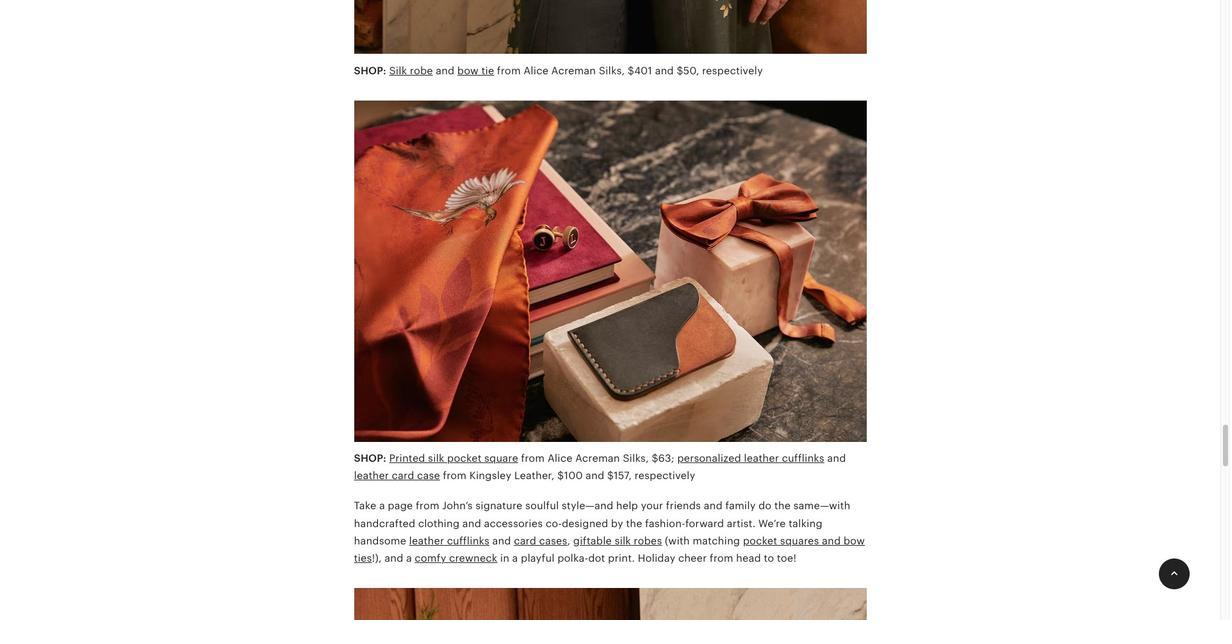 Task type: locate. For each thing, give the bounding box(es) containing it.
artist.
[[727, 518, 756, 530]]

the right by
[[626, 518, 643, 530]]

shop: up leather card case link
[[354, 452, 386, 465]]

giftable silk robes link
[[573, 535, 662, 547]]

friends
[[666, 500, 701, 512]]

silks, left $401
[[599, 65, 625, 77]]

0 vertical spatial pocket
[[447, 452, 482, 465]]

designed
[[562, 518, 608, 530]]

your
[[641, 500, 663, 512]]

help
[[616, 500, 638, 512]]

silks,
[[599, 65, 625, 77], [623, 452, 649, 465]]

acreman
[[551, 65, 596, 77], [575, 452, 620, 465]]

0 horizontal spatial bow
[[457, 65, 479, 77]]

leather
[[744, 452, 779, 465], [354, 470, 389, 482], [409, 535, 444, 547]]

0 vertical spatial silk
[[428, 452, 444, 465]]

acreman up $157,
[[575, 452, 620, 465]]

1 horizontal spatial pocket
[[743, 535, 777, 547]]

shop: for shop: printed silk pocket square from alice acreman silks, $63; personalized leather cufflinks and leather card case from kingsley leather, $100 and $157, respectively
[[354, 452, 386, 465]]

0 vertical spatial cufflinks
[[782, 452, 825, 465]]

kingsley
[[470, 470, 512, 482]]

bow left the 'tie'
[[457, 65, 479, 77]]

shop: silk robe and bow tie from alice acreman silks, $401 and $50, respectively
[[354, 65, 763, 77]]

1 vertical spatial silks,
[[623, 452, 649, 465]]

1 vertical spatial the
[[626, 518, 643, 530]]

a right in
[[512, 552, 518, 565]]

a right take
[[379, 500, 385, 512]]

1 horizontal spatial bow
[[844, 535, 865, 547]]

1 vertical spatial silk
[[615, 535, 631, 547]]

a
[[379, 500, 385, 512], [406, 552, 412, 565], [512, 552, 518, 565]]

leather up take
[[354, 470, 389, 482]]

from right the 'tie'
[[497, 65, 521, 77]]

leather up comfy
[[409, 535, 444, 547]]

cases
[[539, 535, 568, 547]]

cufflinks
[[782, 452, 825, 465], [447, 535, 490, 547]]

silks, inside shop: printed silk pocket square from alice acreman silks, $63; personalized leather cufflinks and leather card case from kingsley leather, $100 and $157, respectively
[[623, 452, 649, 465]]

cufflinks up crewneck on the left bottom of page
[[447, 535, 490, 547]]

from up leather, on the left
[[521, 452, 545, 465]]

pocket inside shop: printed silk pocket square from alice acreman silks, $63; personalized leather cufflinks and leather card case from kingsley leather, $100 and $157, respectively
[[447, 452, 482, 465]]

pocket squares and bow ties
[[354, 535, 865, 565]]

0 horizontal spatial cufflinks
[[447, 535, 490, 547]]

signature
[[476, 500, 523, 512]]

shop: left silk
[[354, 65, 386, 77]]

robes
[[634, 535, 662, 547]]

we're
[[759, 518, 786, 530]]

matching
[[693, 535, 740, 547]]

from down matching
[[710, 552, 734, 565]]

accessories
[[484, 518, 543, 530]]

1 vertical spatial acreman
[[575, 452, 620, 465]]

1 vertical spatial respectively
[[635, 470, 695, 482]]

1 horizontal spatial card
[[514, 535, 536, 547]]

1 horizontal spatial a
[[406, 552, 412, 565]]

co-
[[546, 518, 562, 530]]

1 shop: from the top
[[354, 65, 386, 77]]

personalized leather cufflinks link
[[677, 452, 825, 465]]

silk
[[389, 65, 407, 77]]

alice up $100
[[548, 452, 573, 465]]

0 horizontal spatial a
[[379, 500, 385, 512]]

2 shop: from the top
[[354, 452, 386, 465]]

a left comfy
[[406, 552, 412, 565]]

print.
[[608, 552, 635, 565]]

0 vertical spatial leather
[[744, 452, 779, 465]]

0 vertical spatial card
[[392, 470, 414, 482]]

bow
[[457, 65, 479, 77], [844, 535, 865, 547]]

leather cufflinks link
[[409, 535, 490, 547]]

0 horizontal spatial respectively
[[635, 470, 695, 482]]

and up forward
[[704, 500, 723, 512]]

shop:
[[354, 65, 386, 77], [354, 452, 386, 465]]

silks, up $157,
[[623, 452, 649, 465]]

1 horizontal spatial leather
[[409, 535, 444, 547]]

from
[[497, 65, 521, 77], [521, 452, 545, 465], [443, 470, 467, 482], [416, 500, 440, 512], [710, 552, 734, 565]]

the
[[775, 500, 791, 512], [626, 518, 643, 530]]

and left $50,
[[655, 65, 674, 77]]

1 horizontal spatial silk
[[615, 535, 631, 547]]

shop: printed silk pocket square from alice acreman silks, $63; personalized leather cufflinks and leather card case from kingsley leather, $100 and $157, respectively
[[354, 452, 846, 482]]

0 horizontal spatial pocket
[[447, 452, 482, 465]]

comfy crewneck link
[[415, 552, 498, 565]]

0 horizontal spatial leather
[[354, 470, 389, 482]]

pocket squares and bow ties link
[[354, 535, 865, 565]]

silk up the case
[[428, 452, 444, 465]]

robe
[[410, 65, 433, 77]]

and
[[436, 65, 455, 77], [655, 65, 674, 77], [827, 452, 846, 465], [586, 470, 605, 482], [704, 500, 723, 512], [462, 518, 481, 530], [492, 535, 511, 547], [822, 535, 841, 547], [385, 552, 403, 565]]

respectively right $50,
[[702, 65, 763, 77]]

square
[[484, 452, 518, 465]]

the right do
[[775, 500, 791, 512]]

1 horizontal spatial cufflinks
[[782, 452, 825, 465]]

pocket up to
[[743, 535, 777, 547]]

silk
[[428, 452, 444, 465], [615, 535, 631, 547]]

acreman down john legend models a green silk robe and matching bow tie image
[[551, 65, 596, 77]]

and down talking
[[822, 535, 841, 547]]

1 vertical spatial pocket
[[743, 535, 777, 547]]

respectively
[[702, 65, 763, 77], [635, 470, 695, 482]]

squares
[[780, 535, 819, 547]]

!),
[[372, 552, 382, 565]]

alice right the 'tie'
[[524, 65, 549, 77]]

1 horizontal spatial the
[[775, 500, 791, 512]]

1 horizontal spatial respectively
[[702, 65, 763, 77]]

a inside take a page from john's signature soulful style—and help your friends and family do the same—with handcrafted clothing and accessories co-designed by the fashion-forward artist. we're talking handsome
[[379, 500, 385, 512]]

1 vertical spatial cufflinks
[[447, 535, 490, 547]]

card
[[392, 470, 414, 482], [514, 535, 536, 547]]

silk up print.
[[615, 535, 631, 547]]

respectively inside shop: printed silk pocket square from alice acreman silks, $63; personalized leather cufflinks and leather card case from kingsley leather, $100 and $157, respectively
[[635, 470, 695, 482]]

pocket
[[447, 452, 482, 465], [743, 535, 777, 547]]

holiday
[[638, 552, 676, 565]]

leather,
[[514, 470, 555, 482]]

2 horizontal spatial leather
[[744, 452, 779, 465]]

1 vertical spatial shop:
[[354, 452, 386, 465]]

alice
[[524, 65, 549, 77], [548, 452, 573, 465]]

from up "clothing"
[[416, 500, 440, 512]]

1 vertical spatial alice
[[548, 452, 573, 465]]

1 vertical spatial leather
[[354, 470, 389, 482]]

1 vertical spatial bow
[[844, 535, 865, 547]]

0 vertical spatial shop:
[[354, 65, 386, 77]]

0 horizontal spatial silk
[[428, 452, 444, 465]]

card inside shop: printed silk pocket square from alice acreman silks, $63; personalized leather cufflinks and leather card case from kingsley leather, $100 and $157, respectively
[[392, 470, 414, 482]]

0 horizontal spatial the
[[626, 518, 643, 530]]

card down 'accessories'
[[514, 535, 536, 547]]

0 vertical spatial the
[[775, 500, 791, 512]]

handsome
[[354, 535, 406, 547]]

card down the printed at bottom
[[392, 470, 414, 482]]

respectively down $63;
[[635, 470, 695, 482]]

pocket up "kingsley"
[[447, 452, 482, 465]]

take a page from john's signature soulful style—and help your friends and family do the same—with handcrafted clothing and accessories co-designed by the fashion-forward artist. we're talking handsome
[[354, 500, 851, 547]]

bow down same—with
[[844, 535, 865, 547]]

pocket inside pocket squares and bow ties
[[743, 535, 777, 547]]

0 horizontal spatial card
[[392, 470, 414, 482]]

from inside take a page from john's signature soulful style—and help your friends and family do the same—with handcrafted clothing and accessories co-designed by the fashion-forward artist. we're talking handsome
[[416, 500, 440, 512]]

cufflinks up same—with
[[782, 452, 825, 465]]

shop: inside shop: printed silk pocket square from alice acreman silks, $63; personalized leather cufflinks and leather card case from kingsley leather, $100 and $157, respectively
[[354, 452, 386, 465]]

head
[[736, 552, 761, 565]]

$157,
[[607, 470, 632, 482]]

0 vertical spatial silks,
[[599, 65, 625, 77]]

leather up do
[[744, 452, 779, 465]]

1 vertical spatial card
[[514, 535, 536, 547]]

$50,
[[677, 65, 699, 77]]



Task type: describe. For each thing, give the bounding box(es) containing it.
0 vertical spatial respectively
[[702, 65, 763, 77]]

by
[[611, 518, 623, 530]]

and down the john's
[[462, 518, 481, 530]]

shop: for shop: silk robe and bow tie from alice acreman silks, $401 and $50, respectively
[[354, 65, 386, 77]]

soulful
[[525, 500, 559, 512]]

take
[[354, 500, 376, 512]]

cufflinks inside shop: printed silk pocket square from alice acreman silks, $63; personalized leather cufflinks and leather card case from kingsley leather, $100 and $157, respectively
[[782, 452, 825, 465]]

handcrafted
[[354, 518, 415, 530]]

silk inside shop: printed silk pocket square from alice acreman silks, $63; personalized leather cufflinks and leather card case from kingsley leather, $100 and $157, respectively
[[428, 452, 444, 465]]

alice inside shop: printed silk pocket square from alice acreman silks, $63; personalized leather cufflinks and leather card case from kingsley leather, $100 and $157, respectively
[[548, 452, 573, 465]]

in
[[500, 552, 510, 565]]

and up in
[[492, 535, 511, 547]]

(with
[[665, 535, 690, 547]]

case
[[417, 470, 440, 482]]

!), and a comfy crewneck in a playful polka-dot print. holiday cheer from head to toe!
[[372, 552, 797, 565]]

crewneck
[[449, 552, 498, 565]]

2 vertical spatial leather
[[409, 535, 444, 547]]

leather cufflinks and card cases , giftable silk robes (with matching
[[409, 535, 743, 547]]

and inside pocket squares and bow ties
[[822, 535, 841, 547]]

and left $157,
[[586, 470, 605, 482]]

forward
[[686, 518, 724, 530]]

style—and
[[562, 500, 614, 512]]

$401
[[628, 65, 652, 77]]

printed silk pocket square link
[[389, 452, 518, 465]]

from down the printed silk pocket square link
[[443, 470, 467, 482]]

dot
[[588, 552, 605, 565]]

john's
[[442, 500, 473, 512]]

,
[[568, 535, 571, 547]]

$100
[[558, 470, 583, 482]]

and up same—with
[[827, 452, 846, 465]]

bow tie link
[[457, 65, 494, 77]]

comfy
[[415, 552, 446, 565]]

tie
[[482, 65, 494, 77]]

do
[[759, 500, 772, 512]]

0 vertical spatial bow
[[457, 65, 479, 77]]

clothing
[[418, 518, 460, 530]]

and right !),
[[385, 552, 403, 565]]

fashion-
[[645, 518, 686, 530]]

page
[[388, 500, 413, 512]]

playful
[[521, 552, 555, 565]]

to
[[764, 552, 774, 565]]

polka-
[[558, 552, 588, 565]]

cheer
[[678, 552, 707, 565]]

acreman inside shop: printed silk pocket square from alice acreman silks, $63; personalized leather cufflinks and leather card case from kingsley leather, $100 and $157, respectively
[[575, 452, 620, 465]]

talking
[[789, 518, 823, 530]]

$63;
[[652, 452, 675, 465]]

giftable
[[573, 535, 612, 547]]

bow inside pocket squares and bow ties
[[844, 535, 865, 547]]

leather card case link
[[354, 470, 440, 482]]

john legend models a green silk robe and matching bow tie image
[[354, 0, 867, 62]]

a printed orange silk scarf, personalized leather cufflinks, leather card case, and silk bow tie are arranged on a marble coffee table image
[[354, 92, 867, 450]]

0 vertical spatial acreman
[[551, 65, 596, 77]]

ties
[[354, 552, 372, 565]]

card cases link
[[514, 535, 568, 547]]

toe!
[[777, 552, 797, 565]]

john legend sits smiling in a chair wearing a black and white printed crewneck image
[[354, 580, 867, 620]]

family
[[726, 500, 756, 512]]

same—with
[[794, 500, 851, 512]]

0 vertical spatial alice
[[524, 65, 549, 77]]

printed
[[389, 452, 425, 465]]

personalized
[[677, 452, 741, 465]]

silk robe link
[[389, 65, 433, 77]]

and right robe
[[436, 65, 455, 77]]

2 horizontal spatial a
[[512, 552, 518, 565]]



Task type: vqa. For each thing, say whether or not it's contained in the screenshot.
of related to Number
no



